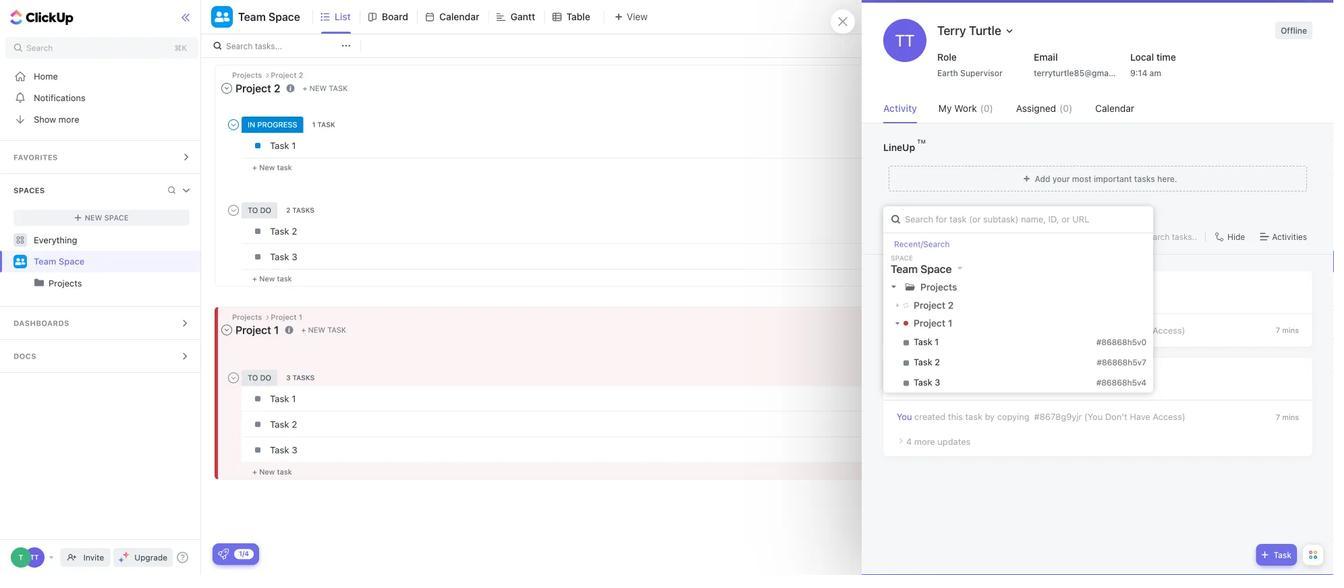 Task type: locate. For each thing, give the bounding box(es) containing it.
you created this task by copying #8678g9yjr (you don't have access)
[[897, 412, 1186, 422]]

team space up tasks...
[[238, 10, 300, 23]]

copying left #8678g9yjt
[[998, 325, 1030, 336]]

1 horizontal spatial task 2
[[910, 293, 943, 307]]

‎task 1
[[914, 337, 939, 347], [270, 394, 296, 405]]

don't down #86868h5v4
[[1106, 412, 1128, 422]]

activity up lineup tm
[[884, 103, 918, 114]]

role
[[938, 52, 957, 63]]

created
[[915, 325, 946, 336], [915, 412, 946, 422]]

don't for #8678g9yjt
[[1106, 325, 1128, 336]]

more down the notifications
[[59, 114, 79, 125]]

onboarding checklist button image
[[218, 550, 229, 560]]

2 activity from the top
[[884, 231, 918, 242]]

#8678g9yjr
[[1035, 412, 1083, 422]]

project
[[914, 300, 946, 311], [914, 318, 946, 329]]

1 vertical spatial team space
[[34, 257, 85, 267]]

search inside sidebar navigation
[[26, 43, 53, 53]]

1 by from the top
[[985, 325, 995, 336]]

7 for you created this task by copying #8678g9yjr (you don't have access)
[[1277, 413, 1281, 422]]

project up project 1
[[914, 300, 946, 311]]

1 vertical spatial created
[[915, 412, 946, 422]]

team inside the recent/search space team space
[[891, 263, 918, 276]]

more
[[59, 114, 79, 125], [915, 437, 936, 447]]

terryturtle85@gmail.com
[[1034, 68, 1133, 78]]

have down #86868h5v4
[[1131, 412, 1151, 422]]

offline
[[1282, 26, 1308, 35]]

0 vertical spatial (you
[[1085, 325, 1103, 336]]

1 project from the top
[[914, 300, 946, 311]]

mins for you created this task by copying #8678g9yjt (you don't have access)
[[1283, 326, 1300, 335]]

1 copying from the top
[[998, 325, 1030, 336]]

show more
[[34, 114, 79, 125]]

gantt link
[[511, 0, 541, 34]]

add your most important tasks here. button
[[884, 161, 1313, 196]]

task 3 link for bottom task 2 link
[[887, 380, 1300, 394]]

have up "#86868h5v0" on the right of the page
[[1130, 325, 1151, 336]]

upgrade
[[135, 554, 168, 563]]

calendar right board link
[[440, 11, 480, 22]]

2 you from the top
[[897, 412, 913, 422]]

don't
[[1106, 325, 1128, 336], [1106, 412, 1128, 422]]

0 vertical spatial project
[[914, 300, 946, 311]]

1 vertical spatial this
[[949, 412, 963, 422]]

this
[[949, 325, 963, 336], [949, 412, 963, 422]]

copying left "#8678g9yjr"
[[998, 412, 1030, 422]]

project down project 2
[[914, 318, 946, 329]]

this down project 2
[[949, 325, 963, 336]]

earth supervisor button
[[932, 65, 1019, 81]]

my
[[939, 103, 952, 114]]

local
[[1131, 52, 1155, 63]]

activity up team space / projects
[[884, 231, 918, 242]]

0 vertical spatial ‎task 2
[[914, 358, 941, 368]]

‎task
[[914, 337, 933, 347], [914, 358, 933, 368], [270, 394, 289, 405], [270, 420, 289, 430]]

copying for #8678g9yjr
[[998, 412, 1030, 422]]

0 horizontal spatial more
[[59, 114, 79, 125]]

you left project 1
[[897, 325, 913, 336]]

2 this from the top
[[949, 412, 963, 422]]

upgrade link
[[114, 549, 173, 568]]

team down everything
[[34, 257, 56, 267]]

2 created from the top
[[915, 412, 946, 422]]

0 horizontal spatial team space
[[34, 257, 85, 267]]

1 vertical spatial access)
[[1154, 412, 1186, 422]]

task
[[329, 84, 348, 93], [277, 163, 292, 172], [277, 275, 292, 283], [966, 325, 983, 336], [328, 326, 347, 335], [966, 412, 983, 422], [277, 468, 292, 477]]

team space inside sidebar navigation
[[34, 257, 85, 267]]

role earth supervisor
[[938, 52, 1003, 78]]

projects link
[[1, 273, 191, 294], [49, 273, 191, 294], [952, 282, 981, 290]]

have for #8678g9yjr (you don't have access)
[[1131, 412, 1151, 422]]

1 don't from the top
[[1106, 325, 1128, 336]]

task 2
[[270, 226, 297, 237], [910, 293, 943, 307]]

0 vertical spatial 7
[[1277, 326, 1281, 335]]

task 3 link
[[267, 246, 926, 269], [887, 380, 1300, 394], [267, 439, 926, 462]]

projects up project 2
[[921, 282, 958, 293]]

projects down everything
[[49, 279, 82, 289]]

task 3
[[270, 252, 298, 262], [914, 378, 941, 388], [910, 380, 944, 393], [270, 445, 298, 456]]

0 vertical spatial task 3 link
[[267, 246, 926, 269]]

1 vertical spatial you
[[897, 412, 913, 422]]

project 2
[[914, 300, 954, 311]]

1 mins from the top
[[1283, 326, 1300, 335]]

created down project 2
[[915, 325, 946, 336]]

2 don't from the top
[[1106, 412, 1128, 422]]

search for search tasks...
[[226, 41, 253, 51]]

space inside button
[[269, 10, 300, 23]]

this for you created this task by copying #8678g9yjr (you don't have access)
[[949, 412, 963, 422]]

0 vertical spatial copying
[[998, 325, 1030, 336]]

2 7 mins from the top
[[1277, 413, 1300, 422]]

space up everything link
[[104, 214, 129, 222]]

1 vertical spatial more
[[915, 437, 936, 447]]

1 horizontal spatial calendar
[[1096, 103, 1135, 114]]

⌘k
[[174, 43, 187, 53]]

this up updates at the bottom right
[[949, 412, 963, 422]]

more inside sidebar navigation
[[59, 114, 79, 125]]

team space link down project 1
[[897, 368, 940, 377]]

0 vertical spatial activity
[[884, 103, 918, 114]]

Search for task (or subtask) name, ID, or URL text field
[[884, 207, 1154, 233]]

show
[[34, 114, 56, 125]]

new
[[310, 84, 327, 93], [259, 163, 275, 172], [85, 214, 102, 222], [259, 275, 275, 283], [308, 326, 325, 335], [259, 468, 275, 477]]

don't up "#86868h5v0" on the right of the page
[[1106, 325, 1128, 336]]

1 horizontal spatial ‎task 2
[[914, 358, 941, 368]]

my work
[[939, 103, 978, 114]]

project for project 2
[[914, 300, 946, 311]]

(you right "#8678g9yjr"
[[1085, 412, 1103, 422]]

1 vertical spatial project
[[914, 318, 946, 329]]

0 vertical spatial this
[[949, 325, 963, 336]]

gantt
[[511, 11, 536, 22]]

user friends image
[[15, 258, 25, 266]]

mins for you created this task by copying #8678g9yjr (you don't have access)
[[1283, 413, 1300, 422]]

dashboards
[[14, 319, 69, 328]]

(you for #8678g9yjt
[[1085, 325, 1103, 336]]

1 vertical spatial 7 mins
[[1277, 413, 1300, 422]]

2 access) from the top
[[1154, 412, 1186, 422]]

1 created from the top
[[915, 325, 946, 336]]

mins
[[1283, 326, 1300, 335], [1283, 413, 1300, 422]]

team
[[238, 10, 266, 23], [34, 257, 56, 267], [891, 263, 918, 276], [897, 282, 916, 290], [897, 368, 916, 377]]

1 vertical spatial don't
[[1106, 412, 1128, 422]]

1 7 from the top
[[1277, 326, 1281, 335]]

0 horizontal spatial ‎task 1
[[270, 394, 296, 405]]

2 horizontal spatial team space
[[897, 368, 940, 377]]

0 horizontal spatial task 2
[[270, 226, 297, 237]]

2
[[292, 226, 297, 237], [937, 293, 943, 307], [949, 300, 954, 311], [935, 358, 941, 368], [292, 420, 297, 430]]

1 vertical spatial team space link
[[897, 282, 940, 290]]

2 7 from the top
[[1277, 413, 1281, 422]]

team space down project 1
[[897, 368, 940, 377]]

task 1 link
[[267, 134, 926, 157]]

7 mins
[[1277, 326, 1300, 335], [1277, 413, 1300, 422]]

1 horizontal spatial team space
[[238, 10, 300, 23]]

1 vertical spatial task 2
[[910, 293, 943, 307]]

0 vertical spatial access)
[[1153, 325, 1186, 336]]

2 copying from the top
[[998, 412, 1030, 422]]

space down recent/search
[[891, 255, 914, 262]]

table link
[[567, 0, 596, 34]]

access) for you created this task by copying #8678g9yjr (you don't have access)
[[1154, 412, 1186, 422]]

task
[[270, 140, 289, 151], [270, 226, 289, 237], [270, 252, 289, 262], [910, 293, 934, 307], [914, 378, 933, 388], [910, 380, 934, 393], [270, 445, 289, 456], [1274, 551, 1292, 560]]

0 vertical spatial team space link
[[34, 251, 191, 273]]

invite
[[84, 554, 104, 563]]

most
[[1073, 174, 1092, 184]]

0 vertical spatial you
[[897, 325, 913, 336]]

space up search tasks... text box
[[269, 10, 300, 23]]

more right 4
[[915, 437, 936, 447]]

2 vertical spatial task 3 link
[[267, 439, 926, 462]]

0 vertical spatial by
[[985, 325, 995, 336]]

team down recent/search
[[891, 263, 918, 276]]

assigned
[[1017, 103, 1057, 114]]

0 vertical spatial don't
[[1106, 325, 1128, 336]]

2 have from the top
[[1131, 412, 1151, 422]]

1 this from the top
[[949, 325, 963, 336]]

don't for #8678g9yjr
[[1106, 412, 1128, 422]]

team up search tasks...
[[238, 10, 266, 23]]

team space inside button
[[238, 10, 300, 23]]

share button
[[1278, 6, 1323, 28]]

2 (you from the top
[[1085, 412, 1103, 422]]

created up 4 more updates
[[915, 412, 946, 422]]

1
[[292, 140, 296, 151], [949, 318, 953, 329], [935, 337, 939, 347], [292, 394, 296, 405]]

search up home
[[26, 43, 53, 53]]

supervisor
[[961, 68, 1003, 78]]

recent/search space team space
[[891, 240, 952, 276]]

search tasks...
[[226, 41, 282, 51]]

0 vertical spatial team space
[[238, 10, 300, 23]]

you for you created this task by copying #8678g9yjt (you don't have access)
[[897, 325, 913, 336]]

1 horizontal spatial search
[[226, 41, 253, 51]]

0 vertical spatial 7 mins
[[1277, 326, 1300, 335]]

team space link down new space
[[34, 251, 191, 273]]

you for you created this task by copying #8678g9yjr (you don't have access)
[[897, 412, 913, 422]]

calendar link
[[440, 0, 485, 34]]

search left tasks...
[[226, 41, 253, 51]]

1 horizontal spatial more
[[915, 437, 936, 447]]

onboarding checklist button element
[[218, 550, 229, 560]]

1 you from the top
[[897, 325, 913, 336]]

team space down everything
[[34, 257, 85, 267]]

team space link
[[34, 251, 191, 273], [897, 282, 940, 290], [897, 368, 940, 377]]

team space link up project 2
[[897, 282, 940, 290]]

you up 4
[[897, 412, 913, 422]]

0 vertical spatial more
[[59, 114, 79, 125]]

access) for you created this task by copying #8678g9yjt (you don't have access)
[[1153, 325, 1186, 336]]

1 vertical spatial 7
[[1277, 413, 1281, 422]]

+ new task
[[303, 84, 348, 93], [253, 163, 292, 172], [253, 275, 292, 283], [301, 326, 347, 335], [253, 468, 292, 477]]

add your most important tasks here.
[[1035, 174, 1178, 184]]

hide
[[1228, 232, 1246, 242]]

1 vertical spatial have
[[1131, 412, 1151, 422]]

#86868h5v7
[[1097, 358, 1147, 368]]

2 project from the top
[[914, 318, 946, 329]]

1 vertical spatial mins
[[1283, 413, 1300, 422]]

1 vertical spatial by
[[985, 412, 995, 422]]

everything
[[34, 235, 77, 245]]

1 (you from the top
[[1085, 325, 1103, 336]]

0 vertical spatial calendar
[[440, 11, 480, 22]]

1 7 mins from the top
[[1277, 326, 1300, 335]]

search
[[226, 41, 253, 51], [26, 43, 53, 53]]

1 horizontal spatial ‎task 1
[[914, 337, 939, 347]]

1 vertical spatial activity
[[884, 231, 918, 242]]

(you up "#86868h5v0" on the right of the page
[[1085, 325, 1103, 336]]

projects
[[49, 279, 82, 289], [952, 282, 981, 290], [921, 282, 958, 293]]

1 vertical spatial calendar
[[1096, 103, 1135, 114]]

everything link
[[0, 230, 203, 251]]

new inside sidebar navigation
[[85, 214, 102, 222]]

you
[[897, 325, 913, 336], [897, 412, 913, 422]]

1 access) from the top
[[1153, 325, 1186, 336]]

this for you created this task by copying #8678g9yjt (you don't have access)
[[949, 325, 963, 336]]

1 vertical spatial ‎task 1
[[270, 394, 296, 405]]

more for 4
[[915, 437, 936, 447]]

1 vertical spatial (you
[[1085, 412, 1103, 422]]

0 horizontal spatial search
[[26, 43, 53, 53]]

tasks...
[[255, 41, 282, 51]]

1 vertical spatial task 3 link
[[887, 380, 1300, 394]]

0 vertical spatial have
[[1130, 325, 1151, 336]]

0 vertical spatial created
[[915, 325, 946, 336]]

team down the recent/search space team space
[[897, 282, 916, 290]]

have
[[1130, 325, 1151, 336], [1131, 412, 1151, 422]]

1 have from the top
[[1130, 325, 1151, 336]]

calendar down the 9:14
[[1096, 103, 1135, 114]]

1 vertical spatial copying
[[998, 412, 1030, 422]]

3
[[292, 252, 298, 262], [935, 378, 941, 388], [937, 380, 944, 393], [292, 445, 298, 456]]

home
[[34, 71, 58, 81]]

team space / projects
[[897, 282, 981, 290]]

calendar
[[440, 11, 480, 22], [1096, 103, 1135, 114]]

0 horizontal spatial ‎task 2
[[270, 420, 297, 430]]

1 activity from the top
[[884, 103, 918, 114]]

space
[[269, 10, 300, 23], [104, 214, 129, 222], [891, 255, 914, 262], [59, 257, 85, 267], [921, 263, 952, 276], [918, 282, 940, 290], [918, 368, 940, 377]]

0 vertical spatial mins
[[1283, 326, 1300, 335]]

copying
[[998, 325, 1030, 336], [998, 412, 1030, 422]]

2 by from the top
[[985, 412, 995, 422]]

2 mins from the top
[[1283, 413, 1300, 422]]

time
[[1157, 52, 1177, 63]]

by for #8678g9yjt (you don't have access)
[[985, 325, 995, 336]]

7 for you created this task by copying #8678g9yjt (you don't have access)
[[1277, 326, 1281, 335]]

projects right /
[[952, 282, 981, 290]]

0 horizontal spatial calendar
[[440, 11, 480, 22]]



Task type: vqa. For each thing, say whether or not it's contained in the screenshot.
have
yes



Task type: describe. For each thing, give the bounding box(es) containing it.
have for #8678g9yjt (you don't have access)
[[1130, 325, 1151, 336]]

1/4
[[239, 551, 249, 558]]

4
[[907, 437, 912, 447]]

Search tasks.. text field
[[1144, 227, 1201, 247]]

1 vertical spatial ‎task 2
[[270, 420, 297, 430]]

team space button
[[233, 2, 300, 32]]

add
[[1035, 174, 1051, 184]]

project 1
[[914, 318, 953, 329]]

by for #8678g9yjr (you don't have access)
[[985, 412, 995, 422]]

‎task 2 link
[[267, 414, 926, 437]]

important
[[1095, 174, 1133, 184]]

docs
[[14, 352, 36, 361]]

space down everything
[[59, 257, 85, 267]]

1 vertical spatial task 2 link
[[887, 293, 1300, 307]]

Search tasks... text field
[[226, 36, 338, 55]]

your
[[1053, 174, 1071, 184]]

task 1
[[270, 140, 296, 151]]

updates
[[938, 437, 971, 447]]

7 mins for #8678g9yjr (you don't have access)
[[1277, 413, 1300, 422]]

tm
[[918, 139, 926, 145]]

2 vertical spatial team space
[[897, 368, 940, 377]]

am
[[1150, 68, 1162, 78]]

tt
[[896, 31, 915, 50]]

copying for #8678g9yjt
[[998, 325, 1030, 336]]

earth
[[938, 68, 959, 78]]

#8678g9yjt
[[1035, 325, 1082, 336]]

task 3 link for the top task 2 link
[[267, 246, 926, 269]]

new space
[[85, 214, 129, 222]]

lineup
[[884, 142, 916, 153]]

created for you created this task by copying #8678g9yjt (you don't have access)
[[915, 325, 946, 336]]

favorites button
[[0, 141, 203, 174]]

space up team space / projects
[[921, 263, 952, 276]]

work
[[955, 103, 978, 114]]

(you for #8678g9yjr
[[1085, 412, 1103, 422]]

0 vertical spatial task 2
[[270, 226, 297, 237]]

you created this task by copying #8678g9yjt (you don't have access)
[[897, 325, 1186, 336]]

projects inside sidebar navigation
[[49, 279, 82, 289]]

7 mins for #8678g9yjt (you don't have access)
[[1277, 326, 1300, 335]]

team down project 1
[[897, 368, 916, 377]]

board
[[382, 11, 409, 22]]

tasks
[[1135, 174, 1156, 184]]

team space link inside sidebar navigation
[[34, 251, 191, 273]]

lineup tm
[[884, 139, 926, 153]]

list info image
[[287, 84, 295, 92]]

share
[[1295, 12, 1317, 22]]

board link
[[382, 0, 414, 34]]

#86868h5v4
[[1097, 378, 1147, 388]]

team space for team space link within the sidebar navigation
[[34, 257, 85, 267]]

team inside button
[[238, 10, 266, 23]]

9:14
[[1131, 68, 1148, 78]]

4 more updates
[[907, 437, 971, 447]]

here.
[[1158, 174, 1178, 184]]

0 vertical spatial task 2 link
[[267, 220, 926, 243]]

table
[[567, 11, 591, 22]]

created for you created this task by copying #8678g9yjr (you don't have access)
[[915, 412, 946, 422]]

0 vertical spatial ‎task 1
[[914, 337, 939, 347]]

more for show
[[59, 114, 79, 125]]

email
[[1034, 52, 1058, 63]]

list
[[335, 11, 351, 22]]

home link
[[0, 65, 203, 87]]

project for project 1
[[914, 318, 946, 329]]

notifications link
[[0, 87, 203, 109]]

space left /
[[918, 282, 940, 290]]

/
[[945, 282, 947, 290]]

list link
[[335, 0, 356, 34]]

notifications
[[34, 93, 86, 103]]

search for search
[[26, 43, 53, 53]]

email terryturtle85@gmail.com local time 9:14 am
[[1034, 52, 1177, 78]]

2 vertical spatial team space link
[[897, 368, 940, 377]]

favorites
[[14, 153, 58, 162]]

list info image
[[285, 326, 293, 335]]

team space for team space button
[[238, 10, 300, 23]]

#86868h5v0
[[1097, 338, 1147, 347]]

team inside sidebar navigation
[[34, 257, 56, 267]]

recent/search
[[895, 240, 950, 249]]

‎task 1 link
[[267, 388, 926, 411]]

sidebar navigation
[[0, 0, 203, 576]]

space down project 1
[[918, 368, 940, 377]]



